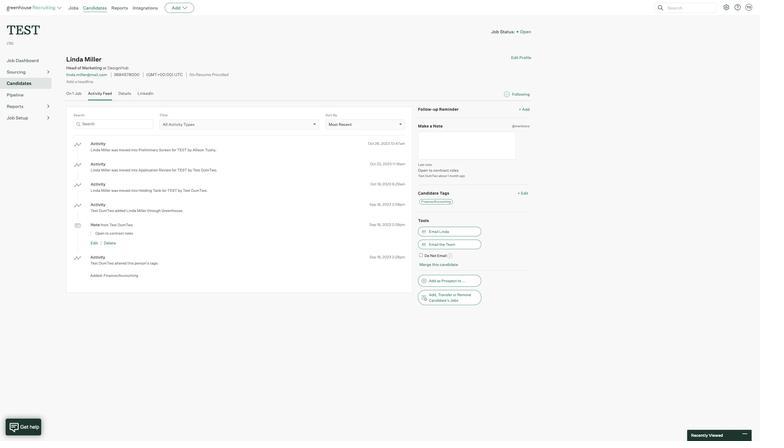 Task type: locate. For each thing, give the bounding box(es) containing it.
following link
[[512, 92, 530, 97]]

contract
[[434, 168, 449, 173], [110, 231, 124, 236]]

+
[[519, 107, 521, 112], [518, 191, 520, 196]]

contract down note from test dumtwo at the bottom left
[[110, 231, 124, 236]]

0 horizontal spatial candidates
[[7, 81, 32, 86]]

2 horizontal spatial to
[[458, 279, 461, 284]]

to for prospect
[[458, 279, 461, 284]]

2 vertical spatial sep 18, 2023 2:28pm
[[370, 255, 405, 260]]

oct 19, 2023 6:29am
[[370, 182, 405, 187]]

dumtwo.
[[201, 168, 217, 173], [191, 188, 208, 193]]

sep 18, 2023 2:28pm
[[370, 202, 405, 207], [370, 223, 405, 227], [370, 255, 405, 260]]

2 was from the top
[[111, 168, 118, 173]]

email
[[429, 230, 439, 234], [429, 243, 439, 247], [437, 254, 447, 258]]

dumtwo left the about
[[425, 174, 438, 178]]

team
[[446, 243, 455, 247]]

job status:
[[491, 29, 515, 34]]

0 horizontal spatial a
[[75, 79, 77, 84]]

1 vertical spatial 18,
[[377, 223, 382, 227]]

0 vertical spatial reports link
[[111, 5, 128, 11]]

1 horizontal spatial edit
[[511, 55, 519, 60]]

1 vertical spatial +
[[518, 191, 520, 196]]

finance/accounting down altered
[[104, 274, 138, 278]]

1 right the about
[[448, 174, 449, 178]]

moved for holding
[[119, 188, 130, 193]]

1 vertical spatial note
[[91, 223, 100, 228]]

jobs
[[68, 5, 79, 11], [450, 299, 459, 303]]

1 vertical spatial oct
[[370, 162, 376, 166]]

miller inside 'linda miller head of marketing at designhub'
[[84, 56, 102, 63]]

oct left 26,
[[368, 142, 374, 146]]

0 vertical spatial +
[[519, 107, 521, 112]]

from
[[101, 223, 109, 228]]

1 moved from the top
[[119, 148, 130, 152]]

job for job dashboard
[[7, 58, 15, 63]]

0 horizontal spatial finance/accounting
[[104, 274, 138, 278]]

0 horizontal spatial 1
[[72, 91, 74, 96]]

linda.miller@mail.com link
[[66, 72, 107, 77]]

by for screen
[[188, 148, 192, 152]]

0 horizontal spatial jobs
[[68, 5, 79, 11]]

1 vertical spatial edit
[[521, 191, 529, 196]]

1 vertical spatial candidates
[[7, 81, 32, 86]]

1 horizontal spatial roles
[[450, 168, 459, 173]]

by for tank
[[178, 188, 182, 193]]

a left headline
[[75, 79, 77, 84]]

1 horizontal spatial candidates
[[83, 5, 107, 11]]

recent
[[339, 122, 352, 127]]

0 vertical spatial sep 18, 2023 2:28pm
[[370, 202, 405, 207]]

last note: open to contract roles test dumtwo               about 1 month               ago
[[418, 163, 465, 178]]

1 vertical spatial open
[[418, 168, 428, 173]]

1 vertical spatial moved
[[119, 168, 130, 173]]

2 vertical spatial open
[[95, 231, 105, 236]]

0 vertical spatial by
[[188, 148, 192, 152]]

+ add link
[[519, 107, 530, 112]]

1 sep 18, 2023 2:28pm from the top
[[370, 202, 405, 207]]

1 vertical spatial 1
[[448, 174, 449, 178]]

2 vertical spatial 2:28pm
[[392, 255, 405, 260]]

application
[[139, 168, 158, 173]]

2 vertical spatial 18,
[[377, 255, 382, 260]]

roles up month
[[450, 168, 459, 173]]

to inside button
[[458, 279, 461, 284]]

1 horizontal spatial finance/accounting
[[422, 200, 451, 204]]

linda inside button
[[439, 230, 449, 234]]

candidates right jobs link
[[83, 5, 107, 11]]

job
[[491, 29, 499, 34], [7, 58, 15, 63], [75, 91, 82, 96], [7, 115, 15, 121]]

person's
[[135, 261, 149, 266]]

1 vertical spatial a
[[430, 124, 432, 129]]

test up open to contract roles
[[109, 223, 117, 228]]

linda inside 'linda miller head of marketing at designhub'
[[66, 56, 83, 63]]

1 vertical spatial contract
[[110, 231, 124, 236]]

email for email the team
[[429, 243, 439, 247]]

reports down the pipeline
[[7, 104, 23, 109]]

@mentions link
[[512, 124, 530, 129]]

open right status:
[[520, 29, 531, 34]]

open down last
[[418, 168, 428, 173]]

test down last
[[418, 174, 425, 178]]

None text field
[[418, 132, 516, 160]]

0 vertical spatial reports
[[111, 5, 128, 11]]

+ add
[[519, 107, 530, 112]]

1 vertical spatial sep
[[370, 223, 376, 227]]

job dashboard link
[[7, 57, 49, 64]]

for right screen
[[172, 148, 176, 152]]

0 vertical spatial a
[[75, 79, 77, 84]]

2 vertical spatial to
[[458, 279, 461, 284]]

moved
[[119, 148, 130, 152], [119, 168, 130, 173], [119, 188, 130, 193]]

reports left integrations link
[[111, 5, 128, 11]]

test right the "review"
[[177, 168, 187, 173]]

tuohy.
[[205, 148, 217, 152]]

a for add
[[75, 79, 77, 84]]

2:28pm down 6:29am
[[392, 202, 405, 207]]

0 horizontal spatial open
[[95, 231, 105, 236]]

0 vertical spatial oct
[[368, 142, 374, 146]]

into left holding
[[131, 188, 138, 193]]

jobs link
[[68, 5, 79, 11]]

moved left application
[[119, 168, 130, 173]]

for
[[172, 148, 176, 152], [172, 168, 177, 173], [162, 188, 167, 193]]

email right not
[[437, 254, 447, 258]]

0 vertical spatial finance/accounting
[[422, 200, 451, 204]]

1 horizontal spatial open
[[418, 168, 428, 173]]

1 horizontal spatial 1
[[448, 174, 449, 178]]

to inside last note: open to contract roles test dumtwo               about 1 month               ago
[[429, 168, 433, 173]]

0 horizontal spatial reports link
[[7, 103, 49, 110]]

2:28pm left do not email checkbox
[[392, 255, 405, 260]]

2 horizontal spatial open
[[520, 29, 531, 34]]

job for job status:
[[491, 29, 499, 34]]

1 inside last note: open to contract roles test dumtwo               about 1 month               ago
[[448, 174, 449, 178]]

3 moved from the top
[[119, 188, 130, 193]]

1 horizontal spatial jobs
[[450, 299, 459, 303]]

linda miller was moved into preliminary screen for test by allison tuohy.
[[91, 148, 217, 152]]

0 vertical spatial sep
[[370, 202, 376, 207]]

into left application
[[131, 168, 138, 173]]

oct
[[368, 142, 374, 146], [370, 162, 376, 166], [370, 182, 376, 187]]

1 into from the top
[[131, 148, 138, 152]]

+ for + add
[[519, 107, 521, 112]]

1 vertical spatial email
[[429, 243, 439, 247]]

0 horizontal spatial roles
[[125, 231, 133, 236]]

candidates link right jobs link
[[83, 5, 107, 11]]

by for review
[[188, 168, 192, 173]]

2:28pm left tools on the right of the page
[[392, 223, 405, 227]]

linda for linda miller was moved into application review for test by test dumtwo.
[[91, 168, 100, 173]]

3 into from the top
[[131, 188, 138, 193]]

dumtwo
[[425, 174, 438, 178], [99, 209, 114, 213], [118, 223, 133, 228], [99, 261, 114, 266]]

linda for linda miller was moved into preliminary screen for test by allison tuohy.
[[91, 148, 100, 152]]

test
[[7, 21, 40, 38], [177, 148, 187, 152], [177, 168, 187, 173], [167, 188, 177, 193]]

jobs inside add, transfer or remove candidate's jobs
[[450, 299, 459, 303]]

to down from
[[105, 231, 109, 236]]

job up sourcing
[[7, 58, 15, 63]]

note
[[433, 124, 443, 129], [91, 223, 100, 228]]

was for holding
[[111, 188, 118, 193]]

reports link left integrations link
[[111, 5, 128, 11]]

oct left 19,
[[370, 182, 376, 187]]

add inside add popup button
[[172, 5, 181, 11]]

oct for oct 26, 2023 10:47am
[[368, 142, 374, 146]]

0 vertical spatial moved
[[119, 148, 130, 152]]

0 horizontal spatial note
[[91, 223, 100, 228]]

3 sep 18, 2023 2:28pm from the top
[[370, 255, 405, 260]]

job left setup in the left of the page
[[7, 115, 15, 121]]

2 vertical spatial was
[[111, 188, 118, 193]]

0 vertical spatial note
[[433, 124, 443, 129]]

to for open
[[429, 168, 433, 173]]

dumtwo up open to contract roles
[[118, 223, 133, 228]]

0 horizontal spatial contract
[[110, 231, 124, 236]]

0 vertical spatial 18,
[[377, 202, 382, 207]]

3 2:28pm from the top
[[392, 255, 405, 260]]

job setup
[[7, 115, 28, 121]]

0 vertical spatial contract
[[434, 168, 449, 173]]

moved left preliminary
[[119, 148, 130, 152]]

recently viewed
[[691, 434, 723, 439]]

0 vertical spatial email
[[429, 230, 439, 234]]

sourcing link
[[7, 69, 49, 75]]

following
[[512, 92, 530, 97]]

1 horizontal spatial to
[[429, 168, 433, 173]]

2 18, from the top
[[377, 223, 382, 227]]

1 vertical spatial was
[[111, 168, 118, 173]]

reports link up job setup link
[[7, 103, 49, 110]]

contract up the about
[[434, 168, 449, 173]]

remove
[[457, 293, 471, 298]]

0 horizontal spatial reports
[[7, 104, 23, 109]]

follow-up reminder
[[418, 107, 459, 112]]

roles inside last note: open to contract roles test dumtwo               about 1 month               ago
[[450, 168, 459, 173]]

1 right on
[[72, 91, 74, 96]]

screen
[[159, 148, 171, 152]]

1 vertical spatial for
[[172, 168, 177, 173]]

email up email the team on the bottom right of the page
[[429, 230, 439, 234]]

moved left holding
[[119, 188, 130, 193]]

test up greenhouse.
[[183, 188, 190, 193]]

open
[[520, 29, 531, 34], [418, 168, 428, 173], [95, 231, 105, 236]]

1 horizontal spatial reports
[[111, 5, 128, 11]]

1 horizontal spatial contract
[[434, 168, 449, 173]]

1 vertical spatial into
[[131, 168, 138, 173]]

2 moved from the top
[[119, 168, 130, 173]]

test link
[[7, 16, 40, 39]]

edit for edit profile
[[511, 55, 519, 60]]

2 vertical spatial sep
[[370, 255, 376, 260]]

a right make
[[430, 124, 432, 129]]

23,
[[377, 162, 382, 166]]

0 vertical spatial for
[[172, 148, 176, 152]]

0 vertical spatial roles
[[450, 168, 459, 173]]

2023
[[381, 142, 390, 146], [383, 162, 392, 166], [383, 182, 391, 187], [383, 202, 391, 207], [383, 223, 391, 227], [383, 255, 391, 260]]

+ edit
[[518, 191, 529, 196]]

0 vertical spatial edit
[[511, 55, 519, 60]]

to left ...
[[458, 279, 461, 284]]

1 vertical spatial sep 18, 2023 2:28pm
[[370, 223, 405, 227]]

dumtwo inside last note: open to contract roles test dumtwo               about 1 month               ago
[[425, 174, 438, 178]]

2 into from the top
[[131, 168, 138, 173]]

1 horizontal spatial candidates link
[[83, 5, 107, 11]]

this down do not email
[[432, 263, 439, 267]]

1 vertical spatial 2:28pm
[[392, 223, 405, 227]]

dumtwo inside note from test dumtwo
[[118, 223, 133, 228]]

activity feed
[[88, 91, 112, 96]]

this
[[127, 261, 134, 266], [432, 263, 439, 267]]

job left status:
[[491, 29, 499, 34]]

add for add a headline
[[66, 79, 74, 84]]

(19)
[[7, 41, 14, 46]]

this right altered
[[127, 261, 134, 266]]

sep
[[370, 202, 376, 207], [370, 223, 376, 227], [370, 255, 376, 260]]

0 vertical spatial dumtwo.
[[201, 168, 217, 173]]

last
[[418, 163, 425, 167]]

by up greenhouse.
[[178, 188, 182, 193]]

2023 for test dumtwo added linda miller through greenhouse.
[[383, 202, 391, 207]]

open for open
[[520, 29, 531, 34]]

into left preliminary
[[131, 148, 138, 152]]

0 vertical spatial was
[[111, 148, 118, 152]]

job dashboard
[[7, 58, 39, 63]]

2 vertical spatial for
[[162, 188, 167, 193]]

test left the 'allison'
[[177, 148, 187, 152]]

2 vertical spatial by
[[178, 188, 182, 193]]

roles down note from test dumtwo at the bottom left
[[125, 231, 133, 236]]

2 vertical spatial moved
[[119, 188, 130, 193]]

open down from
[[95, 231, 105, 236]]

add inside "add as prospect to ..." button
[[429, 279, 436, 284]]

1 inside "on 1 job" link
[[72, 91, 74, 96]]

ago
[[460, 174, 465, 178]]

email left the at the bottom right of page
[[429, 243, 439, 247]]

1 vertical spatial by
[[188, 168, 192, 173]]

2 vertical spatial into
[[131, 188, 138, 193]]

linda miller head of marketing at designhub
[[66, 56, 129, 71]]

1 horizontal spatial note
[[433, 124, 443, 129]]

2 vertical spatial oct
[[370, 182, 376, 187]]

add button
[[165, 3, 194, 13]]

added:
[[90, 274, 103, 278]]

moved for preliminary
[[119, 148, 130, 152]]

reminder
[[439, 107, 459, 112]]

for right the "review"
[[172, 168, 177, 173]]

edit
[[511, 55, 519, 60], [521, 191, 529, 196], [91, 241, 98, 246]]

test for linda miller was moved into application review for test by test dumtwo.
[[177, 168, 187, 173]]

2023 for linda miller was moved into preliminary screen for test by allison tuohy.
[[381, 142, 390, 146]]

note left from
[[91, 223, 100, 228]]

1 vertical spatial reports link
[[7, 103, 49, 110]]

1 vertical spatial jobs
[[450, 299, 459, 303]]

note from test dumtwo
[[91, 223, 133, 228]]

recently
[[691, 434, 708, 439]]

on
[[66, 91, 72, 96]]

add for add as prospect to ...
[[429, 279, 436, 284]]

0 vertical spatial to
[[429, 168, 433, 173]]

on 1 job link
[[66, 91, 82, 99]]

miller for linda miller was moved into application review for test by test dumtwo.
[[101, 168, 111, 173]]

0 horizontal spatial this
[[127, 261, 134, 266]]

into
[[131, 148, 138, 152], [131, 168, 138, 173], [131, 188, 138, 193]]

for right the tank
[[162, 188, 167, 193]]

by right the "review"
[[188, 168, 192, 173]]

note right make
[[433, 124, 443, 129]]

by left the 'allison'
[[188, 148, 192, 152]]

3684578000
[[114, 72, 140, 77]]

test down the 'allison'
[[193, 168, 200, 173]]

candidates link
[[83, 5, 107, 11], [7, 80, 49, 87]]

2 sep from the top
[[370, 223, 376, 227]]

test up note from test dumtwo at the bottom left
[[91, 209, 98, 213]]

add as prospect to ... button
[[418, 275, 482, 287]]

test dumtwo altered this person's tags:
[[90, 261, 159, 266]]

details link
[[118, 91, 131, 99]]

0 vertical spatial open
[[520, 29, 531, 34]]

finance/accounting down the candidate tags
[[422, 200, 451, 204]]

0 vertical spatial 1
[[72, 91, 74, 96]]

add a headline
[[66, 79, 93, 84]]

to down note: at the right of the page
[[429, 168, 433, 173]]

do not email
[[425, 254, 447, 258]]

activity
[[88, 91, 102, 96], [169, 122, 183, 127], [91, 142, 106, 146], [91, 162, 106, 167], [91, 182, 106, 187], [91, 202, 106, 207], [90, 255, 105, 260]]

1 horizontal spatial a
[[430, 124, 432, 129]]

add,
[[429, 293, 437, 298]]

0 vertical spatial 2:28pm
[[392, 202, 405, 207]]

0 vertical spatial into
[[131, 148, 138, 152]]

candidate's
[[429, 299, 449, 303]]

add
[[172, 5, 181, 11], [66, 79, 74, 84], [522, 107, 530, 112], [429, 279, 436, 284]]

3 was from the top
[[111, 188, 118, 193]]

candidates down sourcing
[[7, 81, 32, 86]]

candidates link down the sourcing link
[[7, 80, 49, 87]]

0 vertical spatial jobs
[[68, 5, 79, 11]]

1 was from the top
[[111, 148, 118, 152]]

marketing
[[82, 66, 102, 71]]

oct left 23,
[[370, 162, 376, 166]]

1 vertical spatial dumtwo.
[[191, 188, 208, 193]]

1 vertical spatial to
[[105, 231, 109, 236]]

test right the tank
[[167, 188, 177, 193]]

miller for linda miller head of marketing at designhub
[[84, 56, 102, 63]]

2 vertical spatial edit
[[91, 241, 98, 246]]

0 horizontal spatial edit
[[91, 241, 98, 246]]



Task type: vqa. For each thing, say whether or not it's contained in the screenshot.
2023 related to Linda Miller was moved into Holding Tank for TEST by Test DumTwo.
yes



Task type: describe. For each thing, give the bounding box(es) containing it.
email for email linda
[[429, 230, 439, 234]]

tools
[[418, 219, 429, 223]]

activity feed link
[[88, 91, 112, 99]]

oct for oct 19, 2023 6:29am
[[370, 182, 376, 187]]

allison
[[193, 148, 204, 152]]

for for screen
[[172, 148, 176, 152]]

types
[[184, 122, 195, 127]]

dumtwo. for linda miller was moved into application review for test by test dumtwo.
[[201, 168, 217, 173]]

sort by
[[326, 113, 337, 117]]

open for open to contract roles
[[95, 231, 105, 236]]

miller for linda miller was moved into holding tank for test by test dumtwo.
[[101, 188, 111, 193]]

for for review
[[172, 168, 177, 173]]

Search text field
[[74, 120, 153, 129]]

1 vertical spatial finance/accounting
[[104, 274, 138, 278]]

edit for edit link
[[91, 241, 98, 246]]

linda for linda miller head of marketing at designhub
[[66, 56, 83, 63]]

greenhouse recruiting image
[[7, 4, 57, 11]]

linda for linda miller was moved into holding tank for test by test dumtwo.
[[91, 188, 100, 193]]

up
[[433, 107, 438, 112]]

add as prospect to ...
[[429, 279, 465, 284]]

job right on
[[75, 91, 82, 96]]

into for preliminary
[[131, 148, 138, 152]]

linkedin
[[138, 91, 154, 96]]

td button
[[745, 3, 754, 12]]

on 1 job
[[66, 91, 82, 96]]

add inside the + add link
[[522, 107, 530, 112]]

into for holding
[[131, 188, 138, 193]]

was for application
[[111, 168, 118, 173]]

viewed
[[709, 434, 723, 439]]

a for make
[[430, 124, 432, 129]]

open to contract roles
[[95, 231, 133, 236]]

candidate
[[418, 191, 439, 196]]

setup
[[16, 115, 28, 121]]

test up the added:
[[90, 261, 98, 266]]

test inside note from test dumtwo
[[109, 223, 117, 228]]

1 18, from the top
[[377, 202, 382, 207]]

follow-
[[418, 107, 433, 112]]

1 vertical spatial roles
[[125, 231, 133, 236]]

26,
[[375, 142, 380, 146]]

1 2:28pm from the top
[[392, 202, 405, 207]]

td
[[747, 5, 751, 9]]

at
[[103, 66, 107, 71]]

search
[[74, 113, 85, 117]]

email the team
[[429, 243, 455, 247]]

2023 for linda miller was moved into application review for test by test dumtwo.
[[383, 162, 392, 166]]

email the team button
[[418, 240, 482, 250]]

sourcing
[[7, 69, 26, 75]]

no
[[190, 72, 195, 77]]

delete
[[104, 241, 116, 246]]

add, transfer or remove candidate's jobs button
[[418, 291, 482, 306]]

(gmt+00:00) utc
[[146, 72, 183, 77]]

3 18, from the top
[[377, 255, 382, 260]]

open inside last note: open to contract roles test dumtwo               about 1 month               ago
[[418, 168, 428, 173]]

test dumtwo added linda miller through greenhouse.
[[91, 209, 183, 213]]

the
[[439, 243, 445, 247]]

candidate
[[440, 263, 458, 267]]

all
[[163, 122, 168, 127]]

dashboard
[[16, 58, 39, 63]]

1 horizontal spatial this
[[432, 263, 439, 267]]

test up (19)
[[7, 21, 40, 38]]

@mentions
[[512, 124, 530, 128]]

edit link
[[91, 241, 98, 246]]

tags
[[440, 191, 449, 196]]

finance/accounting inside 'finance/accounting' link
[[422, 200, 451, 204]]

head
[[66, 66, 77, 71]]

linda miller was moved into application review for test by test dumtwo.
[[91, 168, 217, 173]]

moved for application
[[119, 168, 130, 173]]

configure image
[[723, 4, 730, 11]]

most recent
[[329, 122, 352, 127]]

provided
[[212, 72, 229, 77]]

test for linda miller was moved into preliminary screen for test by allison tuohy.
[[177, 148, 187, 152]]

contract inside last note: open to contract roles test dumtwo               about 1 month               ago
[[434, 168, 449, 173]]

profile
[[520, 55, 531, 60]]

0 vertical spatial candidates
[[83, 5, 107, 11]]

oct 26, 2023 10:47am
[[368, 142, 405, 146]]

+ for + edit
[[518, 191, 520, 196]]

note:
[[425, 163, 433, 167]]

19,
[[377, 182, 382, 187]]

3 sep from the top
[[370, 255, 376, 260]]

by
[[333, 113, 337, 117]]

edit profile
[[511, 55, 531, 60]]

merge this candidate
[[420, 263, 458, 267]]

11:18am
[[393, 162, 405, 166]]

1 horizontal spatial reports link
[[111, 5, 128, 11]]

job setup link
[[7, 115, 49, 121]]

delete link
[[104, 241, 116, 246]]

for for tank
[[162, 188, 167, 193]]

2023 for linda miller was moved into holding tank for test by test dumtwo.
[[383, 182, 391, 187]]

status:
[[500, 29, 515, 34]]

add for add
[[172, 5, 181, 11]]

sort
[[326, 113, 332, 117]]

(gmt+00:00)
[[146, 72, 174, 77]]

2 horizontal spatial edit
[[521, 191, 529, 196]]

no resume provided
[[190, 72, 229, 77]]

or
[[453, 293, 457, 298]]

0 horizontal spatial to
[[105, 231, 109, 236]]

email linda
[[429, 230, 449, 234]]

test inside last note: open to contract roles test dumtwo               about 1 month               ago
[[418, 174, 425, 178]]

add, transfer or remove candidate's jobs
[[429, 293, 471, 303]]

oct for oct 23, 2023 11:18am
[[370, 162, 376, 166]]

1 sep from the top
[[370, 202, 376, 207]]

tags:
[[150, 261, 159, 266]]

1 vertical spatial reports
[[7, 104, 23, 109]]

feed
[[103, 91, 112, 96]]

job for job setup
[[7, 115, 15, 121]]

linda.miller@mail.com
[[66, 72, 107, 77]]

+ edit link
[[516, 190, 530, 197]]

dumtwo left added
[[99, 209, 114, 213]]

not
[[430, 254, 436, 258]]

most
[[329, 122, 338, 127]]

linkedin link
[[138, 91, 154, 99]]

greenhouse.
[[162, 209, 183, 213]]

Do Not Email checkbox
[[419, 254, 423, 257]]

2 sep 18, 2023 2:28pm from the top
[[370, 223, 405, 227]]

was for preliminary
[[111, 148, 118, 152]]

0 vertical spatial candidates link
[[83, 5, 107, 11]]

into for application
[[131, 168, 138, 173]]

added
[[115, 209, 126, 213]]

most recent option
[[329, 122, 352, 127]]

pipeline link
[[7, 92, 49, 98]]

Search text field
[[666, 4, 712, 12]]

2 2:28pm from the top
[[392, 223, 405, 227]]

0 horizontal spatial candidates link
[[7, 80, 49, 87]]

pipeline
[[7, 92, 24, 98]]

dumtwo left altered
[[99, 261, 114, 266]]

dumtwo. for linda miller was moved into holding tank for test by test dumtwo.
[[191, 188, 208, 193]]

miller for linda miller was moved into preliminary screen for test by allison tuohy.
[[101, 148, 111, 152]]

make
[[418, 124, 429, 129]]

integrations
[[133, 5, 158, 11]]

test for linda miller was moved into holding tank for test by test dumtwo.
[[167, 188, 177, 193]]

candidate tags
[[418, 191, 449, 196]]

as
[[437, 279, 441, 284]]

month
[[450, 174, 459, 178]]

preliminary
[[139, 148, 158, 152]]

2 vertical spatial email
[[437, 254, 447, 258]]

integrations link
[[133, 5, 158, 11]]

6:29am
[[392, 182, 405, 187]]

merge this candidate link
[[420, 263, 458, 267]]

altered
[[115, 261, 127, 266]]

email linda button
[[418, 227, 482, 237]]

make a note
[[418, 124, 443, 129]]

details
[[118, 91, 131, 96]]



